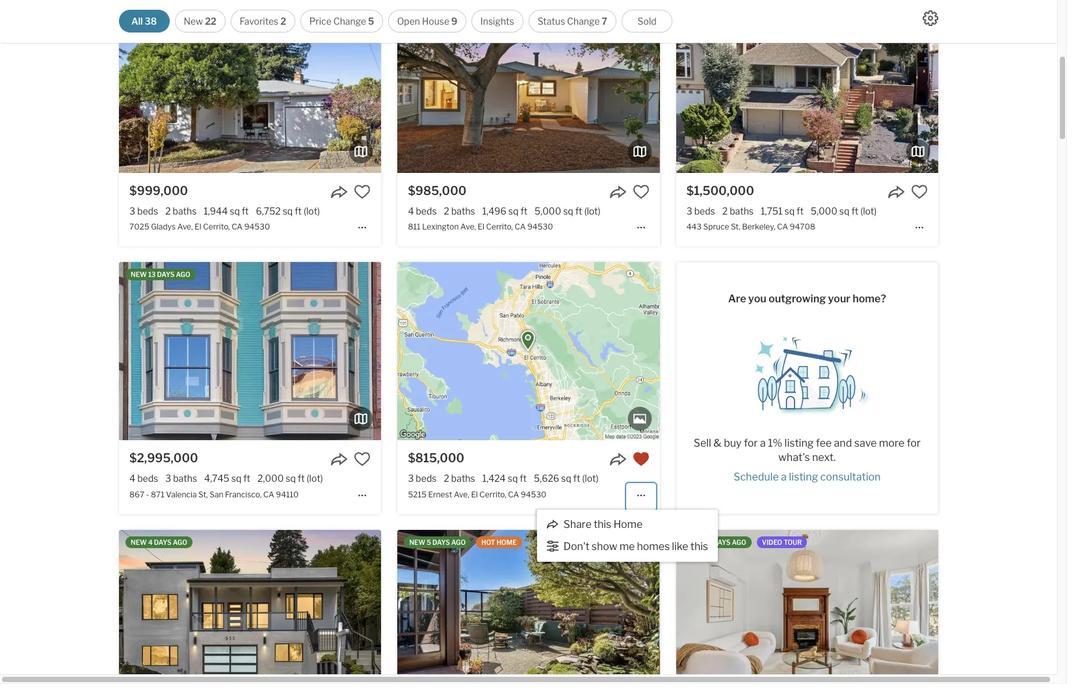 Task type: locate. For each thing, give the bounding box(es) containing it.
change inside radio
[[567, 16, 600, 27]]

2 up ernest
[[444, 473, 450, 484]]

1 horizontal spatial 4
[[148, 539, 153, 546]]

2 baths
[[165, 206, 197, 217], [444, 206, 476, 217], [723, 206, 754, 217], [444, 473, 475, 484]]

ago for new 6 days ago
[[452, 3, 466, 11]]

(lot) for $985,000
[[585, 206, 601, 217]]

photo of 867 - 871 valencia st, san francisco, ca 94110 image
[[0, 262, 119, 441], [119, 262, 381, 441], [381, 262, 644, 441]]

2 photo of 443 spruce st, berkeley, ca 94708 image from the left
[[677, 0, 939, 173]]

baths up 443 spruce st, berkeley, ca 94708
[[730, 206, 754, 217]]

beds for $2,995,000
[[137, 473, 158, 484]]

3 beds for $999,000
[[130, 206, 158, 217]]

favorite button image for $999,000
[[354, 184, 371, 200]]

new 4 days ago
[[131, 539, 187, 546]]

Open House radio
[[389, 10, 466, 33]]

4 up "811"
[[408, 206, 414, 217]]

0 vertical spatial 5
[[368, 16, 374, 27]]

0 horizontal spatial 4 beds
[[130, 473, 158, 484]]

el for $815,000
[[471, 490, 478, 499]]

ca down 1,424 sq ft
[[508, 490, 519, 499]]

4 up 867
[[130, 473, 135, 484]]

2pm
[[239, 3, 254, 11]]

days right 13
[[157, 271, 175, 279]]

for right more
[[907, 437, 921, 450]]

baths
[[173, 206, 197, 217], [452, 206, 476, 217], [730, 206, 754, 217], [173, 473, 197, 484], [451, 473, 475, 484]]

5,000 sq ft (lot) up 94708
[[811, 206, 877, 217]]

1 photo of 7428 seaview pl, el cerrito (cc), ca 94530 image from the left
[[136, 530, 398, 685]]

2 baths up 5215 ernest ave, el cerrito, ca 94530
[[444, 473, 475, 484]]

&
[[714, 437, 722, 450]]

4,745
[[204, 473, 230, 484]]

this up show
[[594, 518, 612, 531]]

days for 4
[[154, 539, 172, 546]]

san
[[210, 490, 224, 499]]

dialog containing share this home
[[537, 510, 718, 562]]

5 inside price change option
[[368, 16, 374, 27]]

schedule a listing consultation
[[734, 471, 881, 484]]

ago for new 5 days ago
[[452, 539, 466, 546]]

dialog
[[537, 510, 718, 562]]

1 horizontal spatial this
[[691, 540, 709, 553]]

3 up "7025"
[[130, 206, 135, 217]]

ca for $815,000
[[508, 490, 519, 499]]

2 5,000 from the left
[[811, 206, 838, 217]]

ave, right ernest
[[454, 490, 470, 499]]

baths for $999,000
[[173, 206, 197, 217]]

4 beds for $2,995,000
[[130, 473, 158, 484]]

1 photo of 933 oxford, berkeley, ca 94707 image from the left
[[0, 530, 119, 685]]

days right "6"
[[433, 3, 450, 11]]

cerrito, down 1,944
[[203, 222, 230, 232]]

new down 867
[[131, 539, 147, 546]]

photo of 7428 seaview pl, el cerrito (cc), ca 94530 image
[[136, 530, 398, 685], [398, 530, 660, 685], [660, 530, 922, 685]]

1 vertical spatial favorite button image
[[354, 451, 371, 468]]

listing down what's
[[789, 471, 819, 484]]

ago up the 9
[[452, 3, 466, 11]]

favorite button image for $815,000
[[633, 451, 650, 468]]

new 22
[[184, 16, 217, 27]]

like
[[672, 540, 689, 553]]

ave, right 'gladys' in the top of the page
[[177, 222, 193, 232]]

0 vertical spatial this
[[594, 518, 612, 531]]

0 horizontal spatial a
[[761, 437, 766, 450]]

ago right hrs
[[172, 3, 187, 11]]

2 baths up 443 spruce st, berkeley, ca 94708
[[723, 206, 754, 217]]

sq right 1,424
[[508, 473, 518, 484]]

2 baths for $815,000
[[444, 473, 475, 484]]

house
[[422, 16, 450, 27]]

cerrito,
[[203, 222, 230, 232], [486, 222, 513, 232], [480, 490, 507, 499]]

4 beds up "811"
[[408, 206, 437, 217]]

1 horizontal spatial favorite button image
[[912, 184, 928, 200]]

ca
[[232, 222, 243, 232], [515, 222, 526, 232], [778, 222, 789, 232], [263, 490, 274, 499], [508, 490, 519, 499]]

photo of 7025 gladys ave, el cerrito, ca 94530 image
[[0, 0, 119, 173], [119, 0, 381, 173], [381, 0, 644, 173]]

ago right 11
[[732, 539, 747, 546]]

days right 11
[[713, 539, 731, 546]]

4pm
[[266, 3, 281, 11]]

favorite button image
[[354, 184, 371, 200], [633, 184, 650, 200], [633, 451, 650, 468]]

3 up 443
[[687, 206, 693, 217]]

ave, right 'lexington'
[[461, 222, 476, 232]]

change right price
[[334, 16, 366, 27]]

2,000 sq ft (lot)
[[258, 473, 323, 484]]

1 photo of 7025 gladys ave, el cerrito, ca 94530 image from the left
[[0, 0, 119, 173]]

buy
[[724, 437, 742, 450]]

94530 for $985,000
[[528, 222, 553, 232]]

ca down 2,000
[[263, 490, 274, 499]]

7025
[[130, 222, 149, 232]]

schedule
[[734, 471, 779, 484]]

next.
[[813, 452, 836, 464]]

0 horizontal spatial 5,000 sq ft (lot)
[[535, 206, 601, 217]]

1 horizontal spatial 5
[[427, 539, 431, 546]]

open sun, 2pm to 4pm
[[202, 3, 281, 11]]

ago left 'hot'
[[452, 539, 466, 546]]

change for 5
[[334, 16, 366, 27]]

sq up francisco,
[[231, 473, 242, 484]]

hot
[[482, 539, 496, 546]]

3 beds for $815,000
[[408, 473, 437, 484]]

photo of 520 vermont st, san francisco, ca 94107 image
[[414, 530, 677, 685], [677, 530, 939, 685], [939, 530, 1068, 685]]

cerrito, for $985,000
[[486, 222, 513, 232]]

(lot) for $999,000
[[304, 206, 320, 217]]

baths for $2,995,000
[[173, 473, 197, 484]]

listing up what's
[[785, 437, 814, 450]]

3 photo of 520 vermont st, san francisco, ca 94107 image from the left
[[939, 530, 1068, 685]]

Favorites radio
[[231, 10, 295, 33]]

2 for from the left
[[907, 437, 921, 450]]

new left "6"
[[410, 3, 426, 11]]

0 horizontal spatial 5,000
[[535, 206, 562, 217]]

2 photo of 933 oxford, berkeley, ca 94707 image from the left
[[119, 530, 381, 685]]

to
[[255, 3, 264, 11]]

ca down the 1,944 sq ft in the top left of the page
[[232, 222, 243, 232]]

Status Change radio
[[529, 10, 617, 33]]

ft
[[242, 206, 249, 217], [295, 206, 302, 217], [521, 206, 528, 217], [576, 206, 583, 217], [797, 206, 804, 217], [852, 206, 859, 217], [244, 473, 251, 484], [298, 473, 305, 484], [520, 473, 527, 484], [574, 473, 581, 484]]

5 left the open
[[368, 16, 374, 27]]

94530
[[244, 222, 270, 232], [528, 222, 553, 232], [521, 490, 547, 499]]

photo of 811 lexington ave, el cerrito, ca 94530 image
[[136, 0, 398, 173], [398, 0, 660, 173], [660, 0, 922, 173]]

photo of 443 spruce st, berkeley, ca 94708 image
[[414, 0, 677, 173], [677, 0, 939, 173], [939, 0, 1068, 173]]

new left 17
[[131, 3, 147, 11]]

2 up 'gladys' in the top of the page
[[165, 206, 171, 217]]

beds up 5215
[[416, 473, 437, 484]]

option group containing all
[[119, 10, 673, 33]]

homes
[[637, 540, 670, 553]]

2 baths for $985,000
[[444, 206, 476, 217]]

0 vertical spatial a
[[761, 437, 766, 450]]

1 horizontal spatial 3 beds
[[408, 473, 437, 484]]

4
[[408, 206, 414, 217], [130, 473, 135, 484], [148, 539, 153, 546]]

favorite button image for $2,995,000
[[354, 451, 371, 468]]

1 horizontal spatial change
[[567, 16, 600, 27]]

0 vertical spatial listing
[[785, 437, 814, 450]]

0 horizontal spatial change
[[334, 16, 366, 27]]

ca down 1,751 sq ft
[[778, 222, 789, 232]]

ernest
[[428, 490, 452, 499]]

5,626 sq ft (lot)
[[534, 473, 599, 484]]

871
[[151, 490, 164, 499]]

1 horizontal spatial favorite button checkbox
[[633, 451, 650, 468]]

0 vertical spatial favorite button checkbox
[[633, 184, 650, 200]]

el right 'gladys' in the top of the page
[[195, 222, 201, 232]]

3 beds up 5215
[[408, 473, 437, 484]]

new left 13
[[131, 271, 147, 279]]

el right ernest
[[471, 490, 478, 499]]

811 lexington ave, el cerrito, ca 94530
[[408, 222, 553, 232]]

listing
[[785, 437, 814, 450], [789, 471, 819, 484]]

change
[[334, 16, 366, 27], [567, 16, 600, 27]]

2 horizontal spatial 4
[[408, 206, 414, 217]]

4 down -
[[148, 539, 153, 546]]

38
[[145, 16, 157, 27]]

favorite button checkbox for $985,000
[[633, 184, 650, 200]]

0 vertical spatial favorite button image
[[912, 184, 928, 200]]

baths up 811 lexington ave, el cerrito, ca 94530
[[452, 206, 476, 217]]

13
[[148, 271, 156, 279]]

sq right 1,751
[[785, 206, 795, 217]]

favorite button checkbox
[[354, 184, 371, 200], [912, 184, 928, 200], [633, 451, 650, 468]]

sold
[[638, 16, 657, 27]]

new left 11
[[688, 539, 704, 546]]

1 horizontal spatial 4 beds
[[408, 206, 437, 217]]

3 up valencia in the left of the page
[[165, 473, 171, 484]]

baths up 7025 gladys ave, el cerrito, ca 94530
[[173, 206, 197, 217]]

(lot) for $2,995,000
[[307, 473, 323, 484]]

1 horizontal spatial a
[[782, 471, 787, 484]]

0 vertical spatial 4
[[408, 206, 414, 217]]

fee
[[817, 437, 832, 450]]

el for $985,000
[[478, 222, 485, 232]]

this right like
[[691, 540, 709, 553]]

1 vertical spatial 4
[[130, 473, 135, 484]]

you
[[749, 292, 767, 305]]

2 photo of 811 lexington ave, el cerrito, ca 94530 image from the left
[[398, 0, 660, 173]]

gladys
[[151, 222, 176, 232]]

baths for $1,500,000
[[730, 206, 754, 217]]

consultation
[[821, 471, 881, 484]]

an image of a house image
[[743, 327, 873, 416]]

2 vertical spatial 4
[[148, 539, 153, 546]]

0 horizontal spatial st,
[[199, 490, 208, 499]]

3
[[130, 206, 135, 217], [687, 206, 693, 217], [165, 473, 171, 484], [408, 473, 414, 484]]

1 horizontal spatial 5,000 sq ft (lot)
[[811, 206, 877, 217]]

7
[[602, 16, 608, 27]]

for right buy
[[744, 437, 758, 450]]

ago for new 11 days ago
[[732, 539, 747, 546]]

2 baths for $1,500,000
[[723, 206, 754, 217]]

All radio
[[119, 10, 170, 33]]

favorite button checkbox
[[633, 184, 650, 200], [354, 451, 371, 468]]

2 photo of 7428 seaview pl, el cerrito (cc), ca 94530 image from the left
[[398, 530, 660, 685]]

2 down 4pm at the left
[[281, 16, 286, 27]]

a inside "sell & buy for a 1% listing fee and save more for what's next."
[[761, 437, 766, 450]]

2 baths for $999,000
[[165, 206, 197, 217]]

1 5,000 from the left
[[535, 206, 562, 217]]

5215 ernest ave, el cerrito, ca 94530
[[408, 490, 547, 499]]

berkeley,
[[743, 222, 776, 232]]

5,000 sq ft (lot)
[[535, 206, 601, 217], [811, 206, 877, 217]]

94530 down 1,496 sq ft
[[528, 222, 553, 232]]

insights
[[481, 16, 514, 27]]

new down 5215
[[410, 539, 426, 546]]

5,000 sq ft (lot) right 1,496 sq ft
[[535, 206, 601, 217]]

1 vertical spatial listing
[[789, 471, 819, 484]]

3 beds up "7025"
[[130, 206, 158, 217]]

1 horizontal spatial for
[[907, 437, 921, 450]]

4 beds for $985,000
[[408, 206, 437, 217]]

beds up "811"
[[416, 206, 437, 217]]

baths up valencia in the left of the page
[[173, 473, 197, 484]]

open house 9
[[397, 16, 458, 27]]

2 photo of 867 - 871 valencia st, san francisco, ca 94110 image from the left
[[119, 262, 381, 441]]

baths up 5215 ernest ave, el cerrito, ca 94530
[[451, 473, 475, 484]]

94530 for $999,000
[[244, 222, 270, 232]]

2
[[281, 16, 286, 27], [165, 206, 171, 217], [444, 206, 450, 217], [723, 206, 728, 217], [444, 473, 450, 484]]

change left 7
[[567, 16, 600, 27]]

photo of 933 oxford, berkeley, ca 94707 image
[[0, 530, 119, 685], [119, 530, 381, 685], [381, 530, 644, 685]]

cerrito, for $999,000
[[203, 222, 230, 232]]

favorites
[[240, 16, 279, 27]]

0 horizontal spatial 3 beds
[[130, 206, 158, 217]]

1 horizontal spatial favorite button checkbox
[[633, 184, 650, 200]]

1,496 sq ft
[[483, 206, 528, 217]]

ave,
[[177, 222, 193, 232], [461, 222, 476, 232], [454, 490, 470, 499]]

2 baths up 'gladys' in the top of the page
[[165, 206, 197, 217]]

3 for $999,000
[[130, 206, 135, 217]]

2 horizontal spatial 3 beds
[[687, 206, 716, 217]]

ca down 1,496 sq ft
[[515, 222, 526, 232]]

1 vertical spatial a
[[782, 471, 787, 484]]

favorite button image for $985,000
[[633, 184, 650, 200]]

option group
[[119, 10, 673, 33]]

0 horizontal spatial for
[[744, 437, 758, 450]]

favorite button image
[[912, 184, 928, 200], [354, 451, 371, 468]]

4 beds up -
[[130, 473, 158, 484]]

4 beds
[[408, 206, 437, 217], [130, 473, 158, 484]]

a left 1%
[[761, 437, 766, 450]]

a
[[761, 437, 766, 450], [782, 471, 787, 484]]

0 horizontal spatial 5
[[368, 16, 374, 27]]

3 up 5215
[[408, 473, 414, 484]]

1 vertical spatial 5
[[427, 539, 431, 546]]

new 6 days ago
[[410, 3, 466, 11]]

5,000
[[535, 206, 562, 217], [811, 206, 838, 217]]

st,
[[731, 222, 741, 232], [199, 490, 208, 499]]

1 horizontal spatial 5,000
[[811, 206, 838, 217]]

5 down ernest
[[427, 539, 431, 546]]

4 for $985,000
[[408, 206, 414, 217]]

favorite button image for $1,500,000
[[912, 184, 928, 200]]

1 vertical spatial favorite button checkbox
[[354, 451, 371, 468]]

1 photo of 443 spruce st, berkeley, ca 94708 image from the left
[[414, 0, 677, 173]]

5
[[368, 16, 374, 27], [427, 539, 431, 546]]

st, left san
[[199, 490, 208, 499]]

el down 1,496
[[478, 222, 485, 232]]

ago right 13
[[176, 271, 190, 279]]

beds up -
[[137, 473, 158, 484]]

11
[[706, 539, 712, 546]]

1 5,000 sq ft (lot) from the left
[[535, 206, 601, 217]]

2 baths up 'lexington'
[[444, 206, 476, 217]]

share this home button
[[546, 518, 644, 531]]

st, right spruce
[[731, 222, 741, 232]]

tour
[[784, 539, 803, 546]]

beds up 443
[[695, 206, 716, 217]]

cerrito, down 1,424
[[480, 490, 507, 499]]

ago down valencia in the left of the page
[[173, 539, 187, 546]]

5,000 right 1,496 sq ft
[[535, 206, 562, 217]]

2 up 'lexington'
[[444, 206, 450, 217]]

change inside option
[[334, 16, 366, 27]]

status
[[538, 16, 565, 27]]

all 38
[[131, 16, 157, 27]]

5,000 up 94708
[[811, 206, 838, 217]]

5,000 for $1,500,000
[[811, 206, 838, 217]]

ago
[[172, 3, 187, 11], [452, 3, 466, 11], [176, 271, 190, 279], [173, 539, 187, 546], [452, 539, 466, 546], [732, 539, 747, 546]]

1 for from the left
[[744, 437, 758, 450]]

days left 'hot'
[[433, 539, 450, 546]]

a down what's
[[782, 471, 787, 484]]

1 horizontal spatial st,
[[731, 222, 741, 232]]

beds
[[137, 206, 158, 217], [416, 206, 437, 217], [695, 206, 716, 217], [137, 473, 158, 484], [416, 473, 437, 484]]

0 vertical spatial 4 beds
[[408, 206, 437, 217]]

94530 down '5,626'
[[521, 490, 547, 499]]

1 photo of 867 - 871 valencia st, san francisco, ca 94110 image from the left
[[0, 262, 119, 441]]

baths for $985,000
[[452, 206, 476, 217]]

2 up spruce
[[723, 206, 728, 217]]

2 change from the left
[[567, 16, 600, 27]]

$985,000
[[408, 184, 467, 198]]

2,000
[[258, 473, 284, 484]]

2 horizontal spatial favorite button checkbox
[[912, 184, 928, 200]]

beds up "7025"
[[137, 206, 158, 217]]

0 horizontal spatial 4
[[130, 473, 135, 484]]

your
[[829, 292, 851, 305]]

1 change from the left
[[334, 16, 366, 27]]

$1,500,000
[[687, 184, 755, 198]]

2 5,000 sq ft (lot) from the left
[[811, 206, 877, 217]]

ave, for $999,000
[[177, 222, 193, 232]]

0 horizontal spatial favorite button checkbox
[[354, 451, 371, 468]]

new for new 13 days ago
[[131, 271, 147, 279]]

new for new 17 hrs ago
[[131, 3, 147, 11]]

1 vertical spatial 4 beds
[[130, 473, 158, 484]]

3 beds up 443
[[687, 206, 716, 217]]

0 horizontal spatial favorite button checkbox
[[354, 184, 371, 200]]

0 horizontal spatial favorite button image
[[354, 451, 371, 468]]

cerrito, down 1,496
[[486, 222, 513, 232]]

94530 down 6,752
[[244, 222, 270, 232]]

3 photo of 811 lexington ave, el cerrito, ca 94530 image from the left
[[660, 0, 922, 173]]

1,424
[[483, 473, 506, 484]]

days down 871
[[154, 539, 172, 546]]

6
[[427, 3, 431, 11]]



Task type: describe. For each thing, give the bounding box(es) containing it.
5215
[[408, 490, 427, 499]]

$999,000
[[130, 184, 188, 198]]

new for new 6 days ago
[[410, 3, 426, 11]]

me
[[620, 540, 635, 553]]

new for new 5 days ago
[[410, 539, 426, 546]]

1%
[[768, 437, 783, 450]]

what's
[[779, 452, 810, 464]]

1,751
[[761, 206, 783, 217]]

94708
[[790, 222, 816, 232]]

Sold radio
[[622, 10, 673, 33]]

don't show me homes like this
[[564, 540, 709, 553]]

ca for $985,000
[[515, 222, 526, 232]]

home
[[497, 539, 517, 546]]

$2,995,000
[[130, 452, 198, 465]]

sq right 1,944
[[230, 206, 240, 217]]

baths for $815,000
[[451, 473, 475, 484]]

all
[[131, 16, 143, 27]]

video
[[762, 539, 783, 546]]

1,751 sq ft
[[761, 206, 804, 217]]

new 17 hrs ago
[[131, 3, 187, 11]]

status change 7
[[538, 16, 608, 27]]

ago for new 17 hrs ago
[[172, 3, 187, 11]]

beds for $815,000
[[416, 473, 437, 484]]

outgrowing
[[769, 292, 826, 305]]

-
[[146, 490, 149, 499]]

0 horizontal spatial this
[[594, 518, 612, 531]]

1,424 sq ft
[[483, 473, 527, 484]]

valencia
[[166, 490, 197, 499]]

hrs
[[157, 3, 171, 11]]

$815,000
[[408, 452, 465, 465]]

beds for $999,000
[[137, 206, 158, 217]]

open
[[397, 16, 420, 27]]

new 11 days ago
[[688, 539, 747, 546]]

0 vertical spatial st,
[[731, 222, 741, 232]]

5,626
[[534, 473, 560, 484]]

share this home
[[564, 518, 643, 531]]

3 photo of 933 oxford, berkeley, ca 94707 image from the left
[[381, 530, 644, 685]]

show
[[592, 540, 618, 553]]

2 photo of 7025 gladys ave, el cerrito, ca 94530 image from the left
[[119, 0, 381, 173]]

home
[[614, 518, 643, 531]]

2 for $999,000
[[165, 206, 171, 217]]

Insights radio
[[472, 10, 524, 33]]

2 for $1,500,000
[[723, 206, 728, 217]]

home?
[[853, 292, 887, 305]]

share
[[564, 518, 592, 531]]

(lot) for $815,000
[[583, 473, 599, 484]]

811
[[408, 222, 421, 232]]

don't
[[564, 540, 590, 553]]

new for new 4 days ago
[[131, 539, 147, 546]]

hot home
[[482, 539, 517, 546]]

sq right 1,496
[[509, 206, 519, 217]]

favorite button checkbox for $999,000
[[354, 184, 371, 200]]

4 for $2,995,000
[[130, 473, 135, 484]]

1 vertical spatial st,
[[199, 490, 208, 499]]

days for 11
[[713, 539, 731, 546]]

new for new 11 days ago
[[688, 539, 704, 546]]

days for 6
[[433, 3, 450, 11]]

Price Change radio
[[301, 10, 383, 33]]

listing inside "sell & buy for a 1% listing fee and save more for what's next."
[[785, 437, 814, 450]]

867 - 871 valencia st, san francisco, ca 94110
[[130, 490, 299, 499]]

9
[[452, 16, 458, 27]]

3 beds for $1,500,000
[[687, 206, 716, 217]]

price
[[310, 16, 332, 27]]

3 photo of 867 - 871 valencia st, san francisco, ca 94110 image from the left
[[381, 262, 644, 441]]

beds for $1,500,000
[[695, 206, 716, 217]]

sell
[[694, 437, 712, 450]]

3 photo of 443 spruce st, berkeley, ca 94708 image from the left
[[939, 0, 1068, 173]]

open
[[202, 3, 221, 11]]

5,000 sq ft (lot) for $1,500,000
[[811, 206, 877, 217]]

change for 7
[[567, 16, 600, 27]]

price change 5
[[310, 16, 374, 27]]

2 inside favorites option
[[281, 16, 286, 27]]

2 photo of 520 vermont st, san francisco, ca 94107 image from the left
[[677, 530, 939, 685]]

2 for $985,000
[[444, 206, 450, 217]]

francisco,
[[225, 490, 262, 499]]

favorite button checkbox for $815,000
[[633, 451, 650, 468]]

ago for new 4 days ago
[[173, 539, 187, 546]]

22
[[205, 16, 217, 27]]

3 baths
[[165, 473, 197, 484]]

ca for $999,000
[[232, 222, 243, 232]]

6,752
[[256, 206, 281, 217]]

2 for $815,000
[[444, 473, 450, 484]]

favorite button checkbox for $2,995,000
[[354, 451, 371, 468]]

1,944
[[204, 206, 228, 217]]

1 photo of 811 lexington ave, el cerrito, ca 94530 image from the left
[[136, 0, 398, 173]]

1 vertical spatial this
[[691, 540, 709, 553]]

cerrito, for $815,000
[[480, 490, 507, 499]]

New radio
[[175, 10, 226, 33]]

1,944 sq ft
[[204, 206, 249, 217]]

ave, for $985,000
[[461, 222, 476, 232]]

1,496
[[483, 206, 507, 217]]

94530 for $815,000
[[521, 490, 547, 499]]

sq right '5,626'
[[562, 473, 572, 484]]

sq right 6,752
[[283, 206, 293, 217]]

443 spruce st, berkeley, ca 94708
[[687, 222, 816, 232]]

(lot) for $1,500,000
[[861, 206, 877, 217]]

5,000 sq ft (lot) for $985,000
[[535, 206, 601, 217]]

days for 13
[[157, 271, 175, 279]]

1 photo of 520 vermont st, san francisco, ca 94107 image from the left
[[414, 530, 677, 685]]

3 for $815,000
[[408, 473, 414, 484]]

867
[[130, 490, 145, 499]]

6,752 sq ft (lot)
[[256, 206, 320, 217]]

7025 gladys ave, el cerrito, ca 94530
[[130, 222, 270, 232]]

favorites 2
[[240, 16, 286, 27]]

3 photo of 7025 gladys ave, el cerrito, ca 94530 image from the left
[[381, 0, 644, 173]]

beds for $985,000
[[416, 206, 437, 217]]

sq right 1,496 sq ft
[[564, 206, 574, 217]]

video tour
[[762, 539, 803, 546]]

sq up 94110
[[286, 473, 296, 484]]

are you outgrowing your home?
[[729, 292, 887, 305]]

3 for $1,500,000
[[687, 206, 693, 217]]

5215 ernest ave, el cerrito, ca 94530 image
[[398, 262, 660, 441]]

more
[[880, 437, 905, 450]]

and
[[835, 437, 853, 450]]

days for 5
[[433, 539, 450, 546]]

new
[[184, 16, 203, 27]]

4,745 sq ft
[[204, 473, 251, 484]]

sell & buy for a 1% listing fee and save more for what's next.
[[694, 437, 921, 464]]

sun,
[[222, 3, 238, 11]]

ago for new 13 days ago
[[176, 271, 190, 279]]

don't show me homes like this button
[[546, 540, 709, 553]]

lexington
[[422, 222, 459, 232]]

new 5 days ago
[[410, 539, 466, 546]]

5,000 for $985,000
[[535, 206, 562, 217]]

94110
[[276, 490, 299, 499]]

ave, for $815,000
[[454, 490, 470, 499]]

3 photo of 7428 seaview pl, el cerrito (cc), ca 94530 image from the left
[[660, 530, 922, 685]]

sq right 1,751 sq ft
[[840, 206, 850, 217]]

el for $999,000
[[195, 222, 201, 232]]

favorite button checkbox for $1,500,000
[[912, 184, 928, 200]]



Task type: vqa. For each thing, say whether or not it's contained in the screenshot.
Petrus at the bottom right of the page
no



